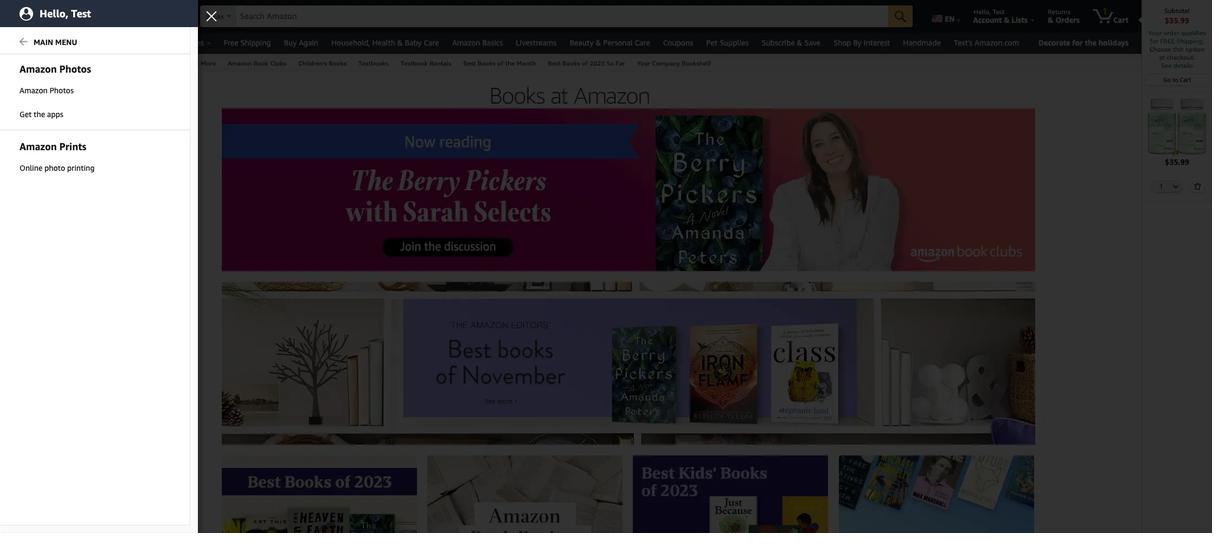 Task type: describe. For each thing, give the bounding box(es) containing it.
best for best books of 2023 so far
[[548, 59, 561, 67]]

holiday deals
[[48, 38, 95, 47]]

shop
[[834, 38, 852, 47]]

award winners link
[[15, 171, 59, 179]]

photos
[[59, 63, 91, 75]]

best books of the month
[[463, 59, 536, 67]]

of for the
[[497, 59, 504, 67]]

more
[[201, 59, 216, 67]]

handmade link
[[897, 35, 948, 50]]

best books in top categories image
[[839, 456, 1035, 533]]

month
[[517, 59, 536, 67]]

children's books link for textbooks link
[[292, 54, 353, 71]]

lists
[[1012, 15, 1028, 24]]

at
[[1160, 53, 1166, 61]]

textbooks
[[359, 59, 389, 67]]

textbook rentals link
[[395, 54, 457, 71]]

amazon for amazon photos
[[20, 63, 57, 75]]

books down beauty
[[563, 59, 580, 67]]

holiday deals link
[[41, 35, 101, 50]]

delivering to los angeles 90005 update location
[[87, 8, 183, 24]]

buy
[[284, 38, 297, 47]]

halloween
[[15, 123, 46, 130]]

of for 2023
[[582, 59, 588, 67]]

1 vertical spatial $35.99
[[1165, 157, 1190, 166]]

& for beauty
[[596, 38, 601, 47]]

groceries
[[172, 38, 204, 47]]

hello, inside navigation navigation
[[974, 8, 991, 16]]

your company bookshelf link
[[631, 54, 717, 71]]

2 horizontal spatial test
[[993, 8, 1005, 16]]

children's books link for award winners link
[[15, 162, 64, 169]]

account
[[974, 15, 1002, 24]]

Search Amazon text field
[[236, 6, 889, 27]]

checkbox image
[[10, 473, 18, 481]]

deals
[[76, 38, 95, 47]]

go
[[1164, 76, 1171, 83]]

winners
[[35, 171, 59, 179]]

0 horizontal spatial test
[[71, 7, 91, 19]]

now reading. bright young women with sarah selects. join the discussion. image
[[222, 109, 1035, 271]]

decorate for the holidays
[[1039, 38, 1129, 47]]

shipping
[[240, 38, 271, 47]]

1 horizontal spatial test
[[954, 38, 968, 47]]

beauty & personal care link
[[563, 35, 657, 50]]

amazon prints
[[20, 141, 86, 152]]

0 vertical spatial cart
[[1114, 15, 1129, 24]]

books down "basics"
[[478, 59, 496, 67]]

books down all button
[[14, 59, 33, 67]]

best books of the month link
[[457, 54, 542, 71]]

get the apps link
[[0, 103, 190, 126]]

back
[[15, 152, 30, 160]]

buy again
[[284, 38, 319, 47]]

en
[[945, 14, 955, 23]]

textbooks link
[[353, 54, 395, 71]]

books%20at%20amazon image
[[343, 79, 799, 109]]

$35.99 inside "subtotal $35.99"
[[1165, 16, 1190, 25]]

best books of 2023 image
[[222, 456, 417, 533]]

pet supplies link
[[700, 35, 755, 50]]

Books search field
[[200, 5, 913, 28]]

books in spanish link
[[15, 142, 66, 150]]

advanced search
[[45, 59, 95, 67]]

subscribe
[[762, 38, 795, 47]]

printing
[[67, 163, 95, 173]]

spanish
[[42, 142, 66, 150]]

subscribe & save
[[762, 38, 821, 47]]

books down 'apps'
[[47, 123, 65, 130]]

get
[[20, 110, 32, 119]]

household, health & baby care link
[[325, 35, 446, 50]]

90
[[26, 520, 35, 530]]

books inside search box
[[206, 12, 224, 21]]

free
[[224, 38, 238, 47]]

amazon for amazon book clubs
[[228, 59, 252, 67]]

& left more
[[194, 59, 199, 67]]

returns
[[1048, 8, 1071, 16]]

to for go to cart
[[1173, 76, 1179, 83]]

groceries link
[[165, 35, 217, 50]]

buy again link
[[277, 35, 325, 50]]

books down school
[[46, 162, 64, 169]]

interest
[[864, 38, 890, 47]]

best for best books of the month
[[463, 59, 476, 67]]

subtotal
[[1165, 7, 1190, 15]]

handmade
[[904, 38, 941, 47]]

for inside your order qualifies for free shipping. choose this option at checkout. see details
[[1150, 37, 1159, 45]]

books up halloween books
[[46, 111, 68, 119]]

bookshelf
[[682, 59, 711, 67]]

textbook
[[401, 59, 428, 67]]

decorate for the holidays link
[[1035, 36, 1133, 50]]

baby
[[405, 38, 422, 47]]

best sellers & more
[[159, 59, 216, 67]]

far
[[616, 59, 625, 67]]

last
[[10, 520, 24, 530]]

see
[[1162, 61, 1172, 69]]

best books of 2023 so far link
[[542, 54, 631, 71]]

order
[[1164, 29, 1180, 37]]

coupons link
[[657, 35, 700, 50]]

account & lists
[[974, 15, 1028, 24]]

best sellers & more link
[[153, 54, 222, 71]]

children's inside navigation navigation
[[298, 59, 327, 67]]

option
[[1186, 45, 1205, 53]]

1 vertical spatial 1
[[1160, 183, 1164, 190]]

rentals
[[430, 59, 452, 67]]

los
[[127, 8, 137, 16]]

best books of 2023 so far
[[548, 59, 625, 67]]

0 horizontal spatial for
[[1073, 38, 1083, 47]]

school
[[39, 152, 59, 160]]

children's inside books in spanish back to school books children's books award winners
[[15, 162, 44, 169]]

livestreams link
[[510, 35, 563, 50]]

all
[[25, 38, 35, 47]]

household,
[[332, 38, 370, 47]]

2023
[[590, 59, 605, 67]]

books link
[[8, 54, 39, 71]]

online photo printing
[[20, 163, 95, 173]]

your for your order qualifies for free shipping. choose this option at checkout. see details
[[1149, 29, 1162, 37]]

basics
[[482, 38, 503, 47]]

books up back
[[15, 142, 33, 150]]

shop by interest
[[834, 38, 890, 47]]



Task type: locate. For each thing, give the bounding box(es) containing it.
hello, inside hello, test link
[[40, 7, 68, 19]]

0 horizontal spatial best
[[159, 59, 171, 67]]

cart up holidays
[[1114, 15, 1129, 24]]

children's books link down again
[[292, 54, 353, 71]]

update
[[87, 15, 113, 24]]

your
[[1149, 29, 1162, 37], [637, 59, 651, 67]]

children's up award
[[15, 162, 44, 169]]

1 horizontal spatial children's books link
[[292, 54, 353, 71]]

of
[[497, 59, 504, 67], [582, 59, 588, 67]]

livestreams
[[516, 38, 557, 47]]

halloween books
[[15, 123, 65, 130]]

0 vertical spatial children's
[[298, 59, 327, 67]]

to inside books in spanish back to school books children's books award winners
[[31, 152, 37, 160]]

best books of november image
[[222, 282, 1035, 445]]

test down en
[[954, 38, 968, 47]]

clubs
[[270, 59, 286, 67]]

holiday
[[48, 38, 74, 47]]

best down amazon basics 'link'
[[463, 59, 476, 67]]

0 vertical spatial the
[[1085, 38, 1097, 47]]

1 horizontal spatial best
[[463, 59, 476, 67]]

the left holidays
[[1085, 38, 1097, 47]]

for left the free
[[1150, 37, 1159, 45]]

in inside books in spanish back to school books children's books award winners
[[35, 142, 40, 150]]

1 horizontal spatial your
[[1149, 29, 1162, 37]]

details
[[1174, 61, 1193, 69]]

online photo printing link
[[0, 157, 190, 180]]

so
[[607, 59, 614, 67]]

1 vertical spatial children's
[[15, 162, 44, 169]]

books up free
[[206, 12, 224, 21]]

2 amazon from the top
[[20, 141, 57, 152]]

save
[[805, 38, 821, 47]]

& inside returns & orders
[[1048, 15, 1054, 24]]

hello, test link
[[0, 0, 198, 27]]

books up printing
[[60, 152, 79, 160]]

& left save
[[797, 38, 803, 47]]

1 vertical spatial your
[[637, 59, 651, 67]]

1 left dropdown image
[[1160, 183, 1164, 190]]

search
[[75, 59, 95, 67]]

books
[[206, 12, 224, 21], [14, 59, 33, 67], [329, 59, 347, 67], [478, 59, 496, 67], [563, 59, 580, 67], [46, 111, 68, 119], [47, 123, 65, 130], [15, 142, 33, 150], [60, 152, 79, 160], [46, 162, 64, 169]]

textbook rentals
[[401, 59, 452, 67]]

children's
[[298, 59, 327, 67], [15, 162, 44, 169]]

advanced
[[45, 59, 73, 67]]

0 horizontal spatial children's books link
[[15, 162, 64, 169]]

0 horizontal spatial children's
[[15, 162, 44, 169]]

amazon image
[[12, 10, 65, 26]]

to inside delivering to los angeles 90005 update location
[[119, 8, 125, 16]]

to right "go"
[[1173, 76, 1179, 83]]

best down livestreams link
[[548, 59, 561, 67]]

& left lists
[[1004, 15, 1010, 24]]

amazon photos
[[20, 63, 91, 75]]

beauty
[[570, 38, 594, 47]]

in up back to school books link
[[35, 142, 40, 150]]

& for account
[[1004, 15, 1010, 24]]

for right decorate in the top of the page
[[1073, 38, 1083, 47]]

1 vertical spatial in
[[35, 142, 40, 150]]

0 horizontal spatial hello,
[[40, 7, 68, 19]]

1 horizontal spatial children's
[[298, 59, 327, 67]]

amazon
[[20, 63, 57, 75], [20, 141, 57, 152]]

test left lists
[[993, 8, 1005, 16]]

delete image
[[1194, 183, 1202, 190]]

choose
[[1150, 45, 1172, 53]]

1 vertical spatial cart
[[1180, 76, 1192, 83]]

& right beauty
[[596, 38, 601, 47]]

children's down again
[[298, 59, 327, 67]]

0 horizontal spatial of
[[497, 59, 504, 67]]

your company bookshelf
[[637, 59, 711, 67]]

0 vertical spatial 1
[[1103, 6, 1108, 17]]

delivering
[[87, 8, 117, 16]]

test up deals on the top of page
[[71, 7, 91, 19]]

navigation navigation
[[0, 0, 1213, 533]]

hello, up main menu
[[40, 7, 68, 19]]

amazon book review image
[[428, 456, 623, 533]]

2 vertical spatial to
[[31, 152, 37, 160]]

beauty & personal care
[[570, 38, 650, 47]]

books in spanish back to school books children's books award winners
[[15, 142, 79, 179]]

in up halloween books
[[38, 111, 44, 119]]

amazon photos
[[20, 86, 74, 95]]

hello, test up the menu
[[40, 7, 91, 19]]

1 of from the left
[[497, 59, 504, 67]]

&
[[1004, 15, 1010, 24], [1048, 15, 1054, 24], [397, 38, 403, 47], [596, 38, 601, 47], [797, 38, 803, 47], [194, 59, 199, 67]]

amazon for amazon basics
[[452, 38, 480, 47]]

to for delivering to los angeles 90005 update location
[[119, 8, 125, 16]]

amazon left book in the left top of the page
[[228, 59, 252, 67]]

hello, test up test 's amazon.com
[[974, 8, 1005, 16]]

1 horizontal spatial hello, test
[[974, 8, 1005, 16]]

None submit
[[889, 5, 913, 27]]

to
[[119, 8, 125, 16], [1173, 76, 1179, 83], [31, 152, 37, 160]]

dropdown image
[[1174, 184, 1179, 189]]

0 vertical spatial to
[[119, 8, 125, 16]]

your inside your order qualifies for free shipping. choose this option at checkout. see details
[[1149, 29, 1162, 37]]

free
[[1161, 37, 1175, 45]]

2 horizontal spatial best
[[548, 59, 561, 67]]

main menu
[[34, 37, 77, 47]]

decorate
[[1039, 38, 1071, 47]]

0 horizontal spatial the
[[34, 110, 45, 119]]

household, health & baby care
[[332, 38, 439, 47]]

best for best sellers & more
[[159, 59, 171, 67]]

go to cart
[[1164, 76, 1192, 83]]

pet supplies
[[706, 38, 749, 47]]

0 horizontal spatial hello, test
[[40, 7, 91, 19]]

2 vertical spatial the
[[34, 110, 45, 119]]

subtotal $35.99
[[1165, 7, 1190, 25]]

0 vertical spatial in
[[38, 111, 44, 119]]

the up halloween books
[[34, 110, 45, 119]]

the left month
[[505, 59, 515, 67]]

none submit inside books search box
[[889, 5, 913, 27]]

amazon for amazon prints
[[20, 141, 57, 152]]

1 horizontal spatial cart
[[1180, 76, 1192, 83]]

this
[[1173, 45, 1184, 53]]

& left orders
[[1048, 15, 1054, 24]]

2 best from the left
[[463, 59, 476, 67]]

your for your company bookshelf
[[637, 59, 651, 67]]

1 horizontal spatial amazon
[[228, 59, 252, 67]]

1 vertical spatial children's books link
[[15, 162, 64, 169]]

1 horizontal spatial of
[[582, 59, 588, 67]]

2 horizontal spatial amazon
[[452, 38, 480, 47]]

to down books in spanish link
[[31, 152, 37, 160]]

amazon left "basics"
[[452, 38, 480, 47]]

0 vertical spatial your
[[1149, 29, 1162, 37]]

book
[[254, 59, 269, 67]]

last 90 days link
[[10, 520, 52, 530]]

popular in books
[[10, 111, 68, 119]]

en link
[[926, 3, 965, 30]]

1 horizontal spatial hello,
[[974, 8, 991, 16]]

0 vertical spatial amazon
[[452, 38, 480, 47]]

1 vertical spatial the
[[505, 59, 515, 67]]

to left los
[[119, 8, 125, 16]]

last 90 days
[[10, 520, 52, 530]]

best kids' books of 2023 image
[[633, 456, 829, 533]]

in for popular
[[38, 111, 44, 119]]

1 vertical spatial amazon
[[228, 59, 252, 67]]

1 amazon from the top
[[20, 63, 57, 75]]

1 horizontal spatial for
[[1150, 37, 1159, 45]]

1 horizontal spatial 1
[[1160, 183, 1164, 190]]

care right baby
[[424, 38, 439, 47]]

children's books link up award winners link
[[15, 162, 64, 169]]

amazon photos link
[[0, 79, 190, 102]]

0 vertical spatial $35.99
[[1165, 16, 1190, 25]]

's
[[968, 38, 973, 47]]

& for returns
[[1048, 15, 1054, 24]]

location
[[115, 15, 144, 24]]

amazon book clubs
[[228, 59, 286, 67]]

of left 2023
[[582, 59, 588, 67]]

$35.99 down subtotal
[[1165, 16, 1190, 25]]

1 vertical spatial to
[[1173, 76, 1179, 83]]

best left sellers
[[159, 59, 171, 67]]

2 care from the left
[[635, 38, 650, 47]]

0 horizontal spatial to
[[31, 152, 37, 160]]

photos
[[50, 86, 74, 95]]

amazon up the popular in books
[[20, 86, 48, 95]]

hello, up test 's amazon.com
[[974, 8, 991, 16]]

angeles
[[139, 8, 162, 16]]

of down "basics"
[[497, 59, 504, 67]]

& for subscribe
[[797, 38, 803, 47]]

sellers
[[173, 59, 193, 67]]

orders
[[1056, 15, 1080, 24]]

coq10 600mg softgels | high absorption coq10 ubiquinol supplement | reduced form enhanced with vitamin e &amp; omega 3 6 9 | antioxidant powerhouse good for health | 120 softgels image
[[1148, 97, 1207, 157]]

2 horizontal spatial to
[[1173, 76, 1179, 83]]

see details link
[[1148, 61, 1207, 69]]

your left company
[[637, 59, 651, 67]]

$35.99 up dropdown image
[[1165, 157, 1190, 166]]

shipping.
[[1177, 37, 1205, 45]]

1 horizontal spatial the
[[505, 59, 515, 67]]

online
[[20, 163, 42, 173]]

hello, test inside navigation navigation
[[974, 8, 1005, 16]]

0 horizontal spatial your
[[637, 59, 651, 67]]

amazon
[[452, 38, 480, 47], [228, 59, 252, 67], [20, 86, 48, 95]]

the
[[1085, 38, 1097, 47], [505, 59, 515, 67], [34, 110, 45, 119]]

1 vertical spatial amazon
[[20, 141, 57, 152]]

halloween books link
[[15, 123, 65, 130]]

advanced search link
[[39, 54, 101, 71]]

$35.99
[[1165, 16, 1190, 25], [1165, 157, 1190, 166]]

& left baby
[[397, 38, 403, 47]]

days
[[37, 520, 52, 530]]

2 of from the left
[[582, 59, 588, 67]]

0 horizontal spatial care
[[424, 38, 439, 47]]

your order qualifies for free shipping. choose this option at checkout. see details
[[1149, 29, 1206, 69]]

1 care from the left
[[424, 38, 439, 47]]

your left order
[[1149, 29, 1162, 37]]

care right personal
[[635, 38, 650, 47]]

menu
[[55, 37, 77, 47]]

amazon inside 'link'
[[452, 38, 480, 47]]

supplies
[[720, 38, 749, 47]]

company
[[652, 59, 680, 67]]

2 vertical spatial amazon
[[20, 86, 48, 95]]

health
[[372, 38, 395, 47]]

0 vertical spatial children's books link
[[292, 54, 353, 71]]

books down household,
[[329, 59, 347, 67]]

free shipping link
[[217, 35, 277, 50]]

3 best from the left
[[548, 59, 561, 67]]

1 best from the left
[[159, 59, 171, 67]]

0 horizontal spatial amazon
[[20, 86, 48, 95]]

free shipping
[[224, 38, 271, 47]]

2 horizontal spatial the
[[1085, 38, 1097, 47]]

0 horizontal spatial 1
[[1103, 6, 1108, 17]]

prints
[[59, 141, 86, 152]]

1 up holidays
[[1103, 6, 1108, 17]]

returns & orders
[[1048, 8, 1080, 24]]

0 horizontal spatial cart
[[1114, 15, 1129, 24]]

1 horizontal spatial care
[[635, 38, 650, 47]]

1 horizontal spatial to
[[119, 8, 125, 16]]

hello, test
[[40, 7, 91, 19], [974, 8, 1005, 16]]

in for books
[[35, 142, 40, 150]]

0 vertical spatial amazon
[[20, 63, 57, 75]]

amazon for amazon photos
[[20, 86, 48, 95]]

cart down the 'details'
[[1180, 76, 1192, 83]]



Task type: vqa. For each thing, say whether or not it's contained in the screenshot.
"FREE delivery Saturday" element
no



